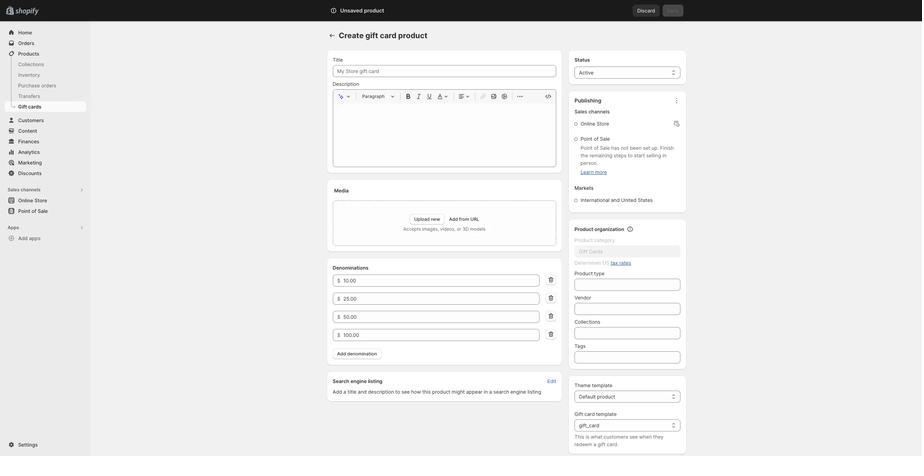 Task type: vqa. For each thing, say whether or not it's contained in the screenshot.
orders
yes



Task type: locate. For each thing, give the bounding box(es) containing it.
1 vertical spatial to
[[396, 389, 400, 396]]

search inside button
[[364, 8, 380, 14]]

0 horizontal spatial collections
[[18, 61, 44, 67]]

appear
[[466, 389, 483, 396]]

0 horizontal spatial see
[[402, 389, 410, 396]]

1 vertical spatial point
[[581, 145, 593, 151]]

point of sale up remaining
[[581, 136, 610, 142]]

this
[[422, 389, 431, 396]]

0 horizontal spatial store
[[34, 198, 47, 204]]

channels
[[589, 109, 610, 115], [21, 187, 41, 193]]

0 vertical spatial gift
[[366, 31, 378, 40]]

the
[[581, 153, 588, 159]]

1 horizontal spatial to
[[628, 153, 633, 159]]

point
[[581, 136, 593, 142], [581, 145, 593, 151], [18, 208, 30, 214]]

point inside button
[[18, 208, 30, 214]]

0 horizontal spatial engine
[[351, 379, 367, 385]]

1 horizontal spatial search
[[364, 8, 380, 14]]

gift left cards
[[18, 104, 27, 110]]

sales channels down discounts
[[8, 187, 41, 193]]

in down 'finish'
[[663, 153, 667, 159]]

publishing
[[575, 97, 602, 104]]

search
[[494, 389, 509, 396]]

1 vertical spatial gift
[[575, 412, 583, 418]]

0 vertical spatial product
[[575, 227, 594, 233]]

1 horizontal spatial collections
[[575, 319, 601, 325]]

orders
[[41, 83, 56, 89]]

see left when
[[630, 435, 638, 441]]

search up title
[[333, 379, 349, 385]]

store down publishing at the right
[[597, 121, 609, 127]]

0 horizontal spatial gift
[[366, 31, 378, 40]]

0 vertical spatial and
[[611, 197, 620, 203]]

store
[[597, 121, 609, 127], [34, 198, 47, 204]]

0 vertical spatial see
[[402, 389, 410, 396]]

sales channels inside button
[[8, 187, 41, 193]]

1 vertical spatial engine
[[511, 389, 526, 396]]

1 vertical spatial sales channels
[[8, 187, 41, 193]]

gift inside this is what customers see when they redeem a gift card.
[[598, 442, 606, 448]]

a down 'what'
[[594, 442, 597, 448]]

template down default product
[[596, 412, 617, 418]]

to right the description
[[396, 389, 400, 396]]

add apps button
[[5, 233, 86, 244]]

save
[[668, 8, 679, 14]]

orders
[[18, 40, 34, 46]]

sales inside button
[[8, 187, 20, 193]]

a left search
[[490, 389, 492, 396]]

1 horizontal spatial point of sale
[[581, 136, 610, 142]]

gift up gift_card at the right bottom of the page
[[575, 412, 583, 418]]

0 horizontal spatial gift
[[18, 104, 27, 110]]

organization
[[595, 227, 625, 233]]

gift down 'what'
[[598, 442, 606, 448]]

0 vertical spatial gift
[[18, 104, 27, 110]]

1 horizontal spatial sales
[[575, 109, 588, 115]]

is
[[586, 435, 590, 441]]

0 vertical spatial sales
[[575, 109, 588, 115]]

card
[[380, 31, 397, 40], [585, 412, 595, 418]]

sales
[[575, 109, 588, 115], [8, 187, 20, 193]]

engine
[[351, 379, 367, 385], [511, 389, 526, 396]]

add for add apps
[[18, 236, 28, 242]]

1 horizontal spatial a
[[490, 389, 492, 396]]

create gift card product
[[339, 31, 428, 40]]

3 product from the top
[[575, 271, 593, 277]]

collections
[[18, 61, 44, 67], [575, 319, 601, 325]]

add inside button
[[337, 352, 346, 357]]

0 horizontal spatial sales
[[8, 187, 20, 193]]

1 vertical spatial card
[[585, 412, 595, 418]]

1 horizontal spatial card
[[585, 412, 595, 418]]

1 horizontal spatial listing
[[528, 389, 541, 396]]

1 vertical spatial sale
[[600, 145, 610, 151]]

1 vertical spatial of
[[594, 145, 599, 151]]

0 horizontal spatial in
[[484, 389, 488, 396]]

0 horizontal spatial and
[[358, 389, 367, 396]]

2 $ text field from the top
[[344, 311, 540, 324]]

0 horizontal spatial search
[[333, 379, 349, 385]]

0 horizontal spatial listing
[[368, 379, 383, 385]]

store up point of sale button at left
[[34, 198, 47, 204]]

0 vertical spatial point of sale
[[581, 136, 610, 142]]

paragraph button
[[359, 92, 397, 101]]

denominations
[[333, 265, 369, 271]]

0 vertical spatial in
[[663, 153, 667, 159]]

gift cards link
[[5, 102, 86, 112]]

2 vertical spatial sale
[[38, 208, 48, 214]]

1 horizontal spatial store
[[597, 121, 609, 127]]

template up default product
[[592, 383, 613, 389]]

1 horizontal spatial online
[[581, 121, 596, 127]]

add left denomination at the left bottom of page
[[337, 352, 346, 357]]

product
[[575, 227, 594, 233], [575, 238, 593, 244], [575, 271, 593, 277]]

card up gift_card at the right bottom of the page
[[585, 412, 595, 418]]

see
[[402, 389, 410, 396], [630, 435, 638, 441]]

collections up 'inventory'
[[18, 61, 44, 67]]

1 vertical spatial point of sale
[[18, 208, 48, 214]]

$ text field
[[344, 275, 540, 287], [344, 311, 540, 324], [344, 330, 540, 342]]

finish
[[660, 145, 674, 151]]

$ text field
[[344, 293, 540, 305]]

1 $ from the top
[[337, 278, 341, 284]]

been
[[630, 145, 642, 151]]

international and united states
[[581, 197, 653, 203]]

channels down discounts
[[21, 187, 41, 193]]

0 horizontal spatial sales channels
[[8, 187, 41, 193]]

gift
[[366, 31, 378, 40], [598, 442, 606, 448]]

point of sale down online store button
[[18, 208, 48, 214]]

add left from
[[449, 217, 458, 222]]

search right unsaved
[[364, 8, 380, 14]]

listing up the description
[[368, 379, 383, 385]]

search for search
[[364, 8, 380, 14]]

1 vertical spatial online store
[[18, 198, 47, 204]]

analytics link
[[5, 147, 86, 158]]

add for add denomination
[[337, 352, 346, 357]]

channels down publishing at the right
[[589, 109, 610, 115]]

2 $ from the top
[[337, 296, 341, 302]]

card down unsaved product
[[380, 31, 397, 40]]

1 vertical spatial store
[[34, 198, 47, 204]]

1 $ text field from the top
[[344, 275, 540, 287]]

product for product type
[[575, 271, 593, 277]]

active
[[579, 70, 594, 76]]

see inside this is what customers see when they redeem a gift card.
[[630, 435, 638, 441]]

1 vertical spatial $ text field
[[344, 311, 540, 324]]

Product category text field
[[575, 246, 681, 258]]

1 horizontal spatial gift
[[598, 442, 606, 448]]

product
[[364, 7, 384, 14], [398, 31, 428, 40], [432, 389, 451, 396], [597, 394, 616, 400]]

this
[[575, 435, 585, 441]]

online store down publishing at the right
[[581, 121, 609, 127]]

2 vertical spatial of
[[32, 208, 36, 214]]

default product
[[579, 394, 616, 400]]

add a title and description to see how this product might appear in a search engine listing
[[333, 389, 541, 396]]

add for add from url
[[449, 217, 458, 222]]

create
[[339, 31, 364, 40]]

listing right search
[[528, 389, 541, 396]]

engine right search
[[511, 389, 526, 396]]

and left united
[[611, 197, 620, 203]]

1 vertical spatial collections
[[575, 319, 601, 325]]

point of sale
[[581, 136, 610, 142], [18, 208, 48, 214]]

product category
[[575, 238, 615, 244]]

1 vertical spatial channels
[[21, 187, 41, 193]]

unsaved
[[340, 7, 363, 14]]

1 vertical spatial see
[[630, 435, 638, 441]]

0 horizontal spatial point of sale
[[18, 208, 48, 214]]

0 vertical spatial $ text field
[[344, 275, 540, 287]]

online store up point of sale link
[[18, 198, 47, 204]]

theme
[[575, 383, 591, 389]]

product down product organization
[[575, 238, 593, 244]]

markets
[[575, 185, 594, 191]]

gift right create at the left of page
[[366, 31, 378, 40]]

of
[[594, 136, 599, 142], [594, 145, 599, 151], [32, 208, 36, 214]]

1 vertical spatial online
[[18, 198, 33, 204]]

collections link
[[5, 59, 86, 70]]

1 product from the top
[[575, 227, 594, 233]]

1 horizontal spatial see
[[630, 435, 638, 441]]

add left apps
[[18, 236, 28, 242]]

sales down discounts
[[8, 187, 20, 193]]

engine up title
[[351, 379, 367, 385]]

online store button
[[0, 195, 91, 206]]

url
[[471, 217, 480, 222]]

analytics
[[18, 149, 40, 155]]

0 vertical spatial sales channels
[[575, 109, 610, 115]]

2 horizontal spatial a
[[594, 442, 597, 448]]

product for product category
[[575, 238, 593, 244]]

sales channels down publishing at the right
[[575, 109, 610, 115]]

search
[[364, 8, 380, 14], [333, 379, 349, 385]]

online down publishing at the right
[[581, 121, 596, 127]]

apps
[[29, 236, 41, 242]]

1 vertical spatial in
[[484, 389, 488, 396]]

collections down vendor
[[575, 319, 601, 325]]

add inside button
[[18, 236, 28, 242]]

1 vertical spatial search
[[333, 379, 349, 385]]

type
[[594, 271, 605, 277]]

gift
[[18, 104, 27, 110], [575, 412, 583, 418]]

channels inside button
[[21, 187, 41, 193]]

2 vertical spatial point
[[18, 208, 30, 214]]

0 horizontal spatial online
[[18, 198, 33, 204]]

0 vertical spatial store
[[597, 121, 609, 127]]

0 vertical spatial search
[[364, 8, 380, 14]]

and right title
[[358, 389, 367, 396]]

how
[[411, 389, 421, 396]]

in right appear
[[484, 389, 488, 396]]

content
[[18, 128, 37, 134]]

1 vertical spatial sales
[[8, 187, 20, 193]]

0 vertical spatial online store
[[581, 121, 609, 127]]

models
[[470, 227, 486, 232]]

template
[[592, 383, 613, 389], [596, 412, 617, 418]]

product down determines
[[575, 271, 593, 277]]

0 vertical spatial point
[[581, 136, 593, 142]]

1 vertical spatial and
[[358, 389, 367, 396]]

0 vertical spatial channels
[[589, 109, 610, 115]]

sales channels
[[575, 109, 610, 115], [8, 187, 41, 193]]

finances
[[18, 139, 39, 145]]

0 vertical spatial card
[[380, 31, 397, 40]]

1 vertical spatial product
[[575, 238, 593, 244]]

a left title
[[344, 389, 346, 396]]

2 vertical spatial $ text field
[[344, 330, 540, 342]]

listing
[[368, 379, 383, 385], [528, 389, 541, 396]]

2 product from the top
[[575, 238, 593, 244]]

0 vertical spatial to
[[628, 153, 633, 159]]

1 horizontal spatial in
[[663, 153, 667, 159]]

sales down publishing at the right
[[575, 109, 588, 115]]

apps
[[8, 225, 19, 231]]

tags
[[575, 344, 586, 350]]

1 horizontal spatial engine
[[511, 389, 526, 396]]

person.
[[581, 160, 598, 166]]

2 vertical spatial product
[[575, 271, 593, 277]]

gift_card
[[579, 423, 600, 429]]

default
[[579, 394, 596, 400]]

0 horizontal spatial channels
[[21, 187, 41, 193]]

online store
[[581, 121, 609, 127], [18, 198, 47, 204]]

0 horizontal spatial online store
[[18, 198, 47, 204]]

see left how
[[402, 389, 410, 396]]

to left start on the right of the page
[[628, 153, 633, 159]]

1 vertical spatial gift
[[598, 442, 606, 448]]

0 vertical spatial listing
[[368, 379, 383, 385]]

1 horizontal spatial gift
[[575, 412, 583, 418]]

point of sale button
[[0, 206, 91, 217]]

add left title
[[333, 389, 342, 396]]

online up point of sale link
[[18, 198, 33, 204]]

product up product category on the right bottom of the page
[[575, 227, 594, 233]]

3d
[[463, 227, 469, 232]]

$
[[337, 278, 341, 284], [337, 296, 341, 302], [337, 314, 341, 321], [337, 333, 341, 339]]

0 vertical spatial collections
[[18, 61, 44, 67]]



Task type: describe. For each thing, give the bounding box(es) containing it.
gift for gift cards
[[18, 104, 27, 110]]

of inside point of sale link
[[32, 208, 36, 214]]

3 $ from the top
[[337, 314, 341, 321]]

description
[[333, 81, 359, 87]]

0 horizontal spatial card
[[380, 31, 397, 40]]

sales channels button
[[5, 185, 86, 195]]

start
[[634, 153, 645, 159]]

search for search engine listing
[[333, 379, 349, 385]]

discard button
[[633, 5, 660, 17]]

of inside point of sale has not been set up. finish the remaining steps to start selling in person. learn more
[[594, 145, 599, 151]]

1 vertical spatial template
[[596, 412, 617, 418]]

title
[[333, 57, 343, 63]]

has
[[612, 145, 620, 151]]

determines
[[575, 260, 601, 266]]

0 horizontal spatial a
[[344, 389, 346, 396]]

inventory link
[[5, 70, 86, 80]]

1 horizontal spatial online store
[[581, 121, 609, 127]]

denomination
[[347, 352, 377, 357]]

1 horizontal spatial and
[[611, 197, 620, 203]]

0 vertical spatial engine
[[351, 379, 367, 385]]

content link
[[5, 126, 86, 136]]

new
[[431, 217, 440, 222]]

they
[[654, 435, 664, 441]]

paragraph
[[362, 94, 385, 99]]

1 horizontal spatial channels
[[589, 109, 610, 115]]

Product type text field
[[575, 279, 681, 291]]

gift card template
[[575, 412, 617, 418]]

4 $ from the top
[[337, 333, 341, 339]]

store inside online store link
[[34, 198, 47, 204]]

products
[[18, 51, 39, 57]]

point of sale link
[[5, 206, 86, 217]]

us
[[603, 260, 610, 266]]

add denomination
[[337, 352, 377, 357]]

united
[[621, 197, 637, 203]]

theme template
[[575, 383, 613, 389]]

search button
[[351, 5, 571, 17]]

1 horizontal spatial sales channels
[[575, 109, 610, 115]]

add from url button
[[449, 217, 480, 222]]

international
[[581, 197, 610, 203]]

online store inside button
[[18, 198, 47, 204]]

marketing
[[18, 160, 42, 166]]

add for add a title and description to see how this product might appear in a search engine listing
[[333, 389, 342, 396]]

cards
[[28, 104, 41, 110]]

0 vertical spatial template
[[592, 383, 613, 389]]

unsaved product
[[340, 7, 384, 14]]

Tags text field
[[575, 352, 681, 364]]

discounts
[[18, 170, 42, 177]]

sale inside point of sale has not been set up. finish the remaining steps to start selling in person. learn more
[[600, 145, 610, 151]]

selling
[[647, 153, 661, 159]]

edit button
[[543, 377, 561, 387]]

rates
[[620, 260, 631, 266]]

shopify image
[[15, 8, 39, 15]]

transfers
[[18, 93, 40, 99]]

description
[[368, 389, 394, 396]]

product type
[[575, 271, 605, 277]]

point inside point of sale has not been set up. finish the remaining steps to start selling in person. learn more
[[581, 145, 593, 151]]

title
[[348, 389, 357, 396]]

card.
[[607, 442, 619, 448]]

product for product organization
[[575, 227, 594, 233]]

to inside point of sale has not been set up. finish the remaining steps to start selling in person. learn more
[[628, 153, 633, 159]]

purchase orders link
[[5, 80, 86, 91]]

Vendor text field
[[575, 303, 681, 316]]

states
[[638, 197, 653, 203]]

accepts
[[404, 227, 421, 232]]

media
[[334, 188, 349, 194]]

online store link
[[5, 195, 86, 206]]

gift for gift card template
[[575, 412, 583, 418]]

0 horizontal spatial to
[[396, 389, 400, 396]]

Collections text field
[[575, 328, 681, 340]]

1 vertical spatial listing
[[528, 389, 541, 396]]

learn more link
[[581, 169, 607, 175]]

steps
[[614, 153, 627, 159]]

home
[[18, 30, 32, 36]]

point of sale inside button
[[18, 208, 48, 214]]

in inside point of sale has not been set up. finish the remaining steps to start selling in person. learn more
[[663, 153, 667, 159]]

Title text field
[[333, 65, 557, 77]]

discard
[[638, 8, 655, 14]]

redeem
[[575, 442, 592, 448]]

might
[[452, 389, 465, 396]]

online inside button
[[18, 198, 33, 204]]

add denomination button
[[333, 349, 382, 360]]

0 vertical spatial online
[[581, 121, 596, 127]]

orders link
[[5, 38, 86, 48]]

home link
[[5, 27, 86, 38]]

purchase
[[18, 83, 40, 89]]

3 $ text field from the top
[[344, 330, 540, 342]]

settings
[[18, 442, 38, 449]]

transfers link
[[5, 91, 86, 102]]

this is what customers see when they redeem a gift card.
[[575, 435, 664, 448]]

remaining
[[590, 153, 613, 159]]

sale inside button
[[38, 208, 48, 214]]

add from url
[[449, 217, 480, 222]]

a inside this is what customers see when they redeem a gift card.
[[594, 442, 597, 448]]

tax
[[611, 260, 618, 266]]

up.
[[652, 145, 659, 151]]

apps button
[[5, 223, 86, 233]]

what
[[591, 435, 603, 441]]

learn
[[581, 169, 594, 175]]

point of sale has not been set up. finish the remaining steps to start selling in person. learn more
[[581, 145, 674, 175]]

upload
[[414, 217, 430, 222]]

inventory
[[18, 72, 40, 78]]

product organization
[[575, 227, 625, 233]]

0 vertical spatial of
[[594, 136, 599, 142]]

search engine listing
[[333, 379, 383, 385]]

0 vertical spatial sale
[[600, 136, 610, 142]]

products link
[[5, 48, 86, 59]]

upload new
[[414, 217, 440, 222]]

finances link
[[5, 136, 86, 147]]

purchase orders
[[18, 83, 56, 89]]

determines us tax rates
[[575, 260, 631, 266]]

set
[[643, 145, 650, 151]]

customers
[[604, 435, 628, 441]]



